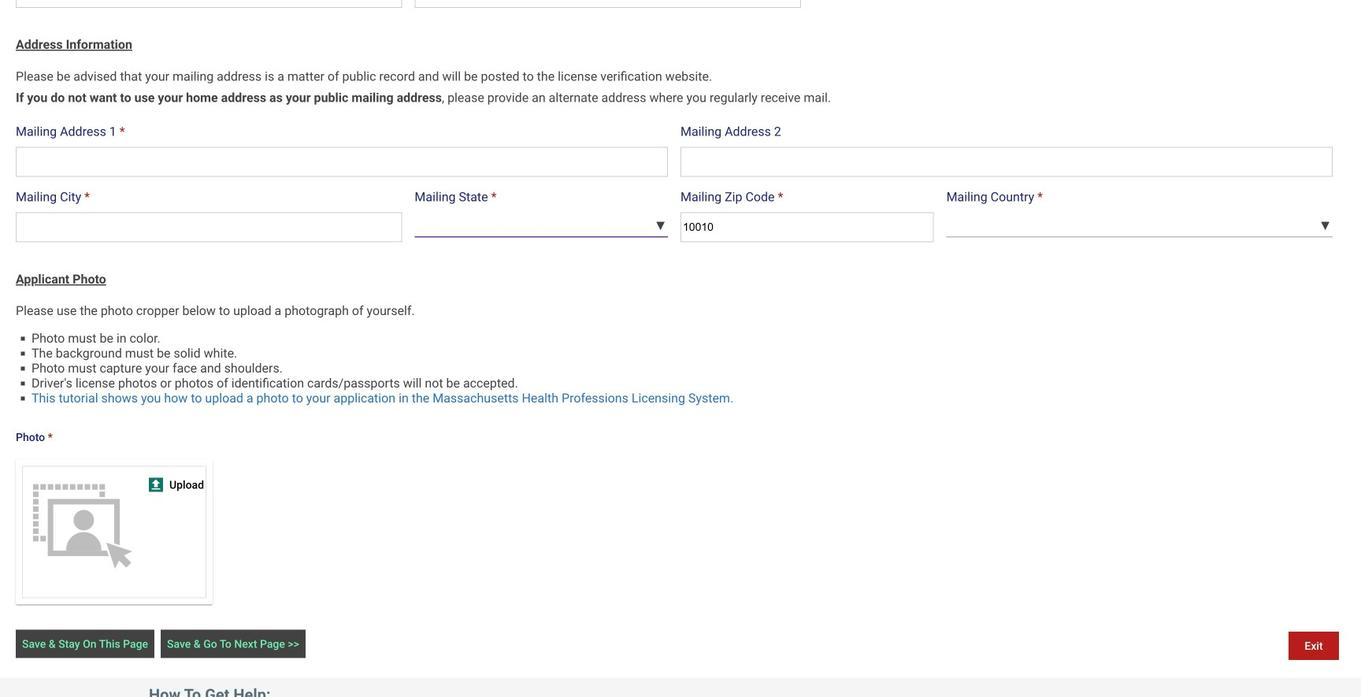 Task type: describe. For each thing, give the bounding box(es) containing it.
no color image
[[149, 478, 163, 492]]

Format: 111-111-1111 text field
[[16, 0, 402, 8]]



Task type: vqa. For each thing, say whether or not it's contained in the screenshot.
Format: 111-111-1111 'text box'
yes



Task type: locate. For each thing, give the bounding box(es) containing it.
None text field
[[415, 0, 801, 8], [16, 147, 668, 177], [16, 212, 402, 242], [681, 212, 934, 242], [415, 0, 801, 8], [16, 147, 668, 177], [16, 212, 402, 242], [681, 212, 934, 242]]

None text field
[[681, 147, 1333, 177]]



